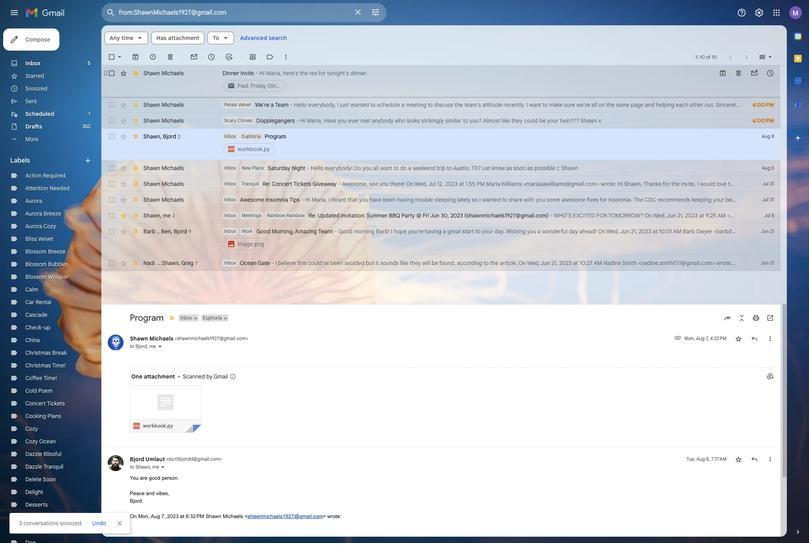 Task type: describe. For each thing, give the bounding box(es) containing it.
352
[[83, 124, 90, 129]]

0 horizontal spatial barb
[[143, 228, 155, 235]]

cold
[[25, 388, 37, 395]]

you right see
[[380, 181, 389, 188]]

poem
[[38, 388, 53, 395]]

- right team!
[[335, 228, 337, 235]]

shawn michaels for inbox awesome insomnia tips - hi maria, i heard that you have been having trouble sleeping lately so i  wanted to share with you some awesome fixes for insomnia. the cdc  recommends keeping your bedroom as dark as possible,
[[143, 196, 184, 204]]

3 conversations snoozed.
[[19, 520, 83, 527]]

action
[[25, 172, 41, 179]]

1 vertical spatial want
[[380, 165, 392, 172]]

snooze image
[[208, 53, 215, 61]]

0 vertical spatial they
[[511, 117, 523, 124]]

dazzle tranquil link
[[25, 464, 63, 471]]

0 horizontal spatial like
[[400, 260, 408, 267]]

i right invite,
[[697, 181, 699, 188]]

0 vertical spatial be
[[539, 117, 546, 124]]

0 horizontal spatial 7,
[[161, 514, 166, 520]]

at left 10:27
[[573, 260, 578, 267]]

action required link
[[25, 172, 65, 179]]

7
[[195, 260, 198, 266]]

twin???
[[560, 117, 579, 124]]

1 horizontal spatial wrote:
[[601, 181, 616, 188]]

any
[[110, 34, 120, 42]]

2023 inside list
[[167, 514, 179, 520]]

important mainly because you often read messages with this label. switch for nadi.
[[131, 259, 139, 267]]

i right so
[[479, 196, 481, 204]]

christmas time! link
[[25, 362, 66, 369]]

cascade
[[25, 312, 47, 319]]

trip
[[437, 165, 445, 172]]

on
[[598, 101, 605, 109]]

to left the discuss
[[428, 101, 433, 109]]

2 rainbow from the left
[[286, 213, 305, 219]]

2 10 from the left
[[712, 54, 717, 60]]

inbox inside inbox button
[[180, 315, 192, 321]]

aurora for aurora breeze
[[25, 210, 42, 217]]

cozy link
[[25, 426, 38, 433]]

clear search image
[[350, 4, 366, 20]]

to up 'you'
[[130, 464, 134, 470]]

1 vertical spatial been
[[330, 260, 343, 267]]

blossom breeze link
[[25, 248, 66, 255]]

important mainly because you often read messages with this label. switch for barb
[[131, 228, 139, 236]]

any time
[[110, 34, 133, 42]]

cozy for "cozy" link
[[25, 426, 38, 433]]

1 row from the top
[[101, 65, 781, 97]]

jul for re: updated invitation: summer bbq party @ fri jun 30, 2023 (shawnmichaels1927@gmail.com) -
[[764, 213, 770, 219]]

move to inbox image
[[249, 53, 257, 61]]

1 vertical spatial be
[[432, 260, 438, 267]]

1 horizontal spatial been
[[383, 196, 396, 204]]

strikingly
[[421, 117, 444, 124]]

christmas break
[[25, 350, 67, 357]]

1 10 of 10
[[695, 54, 717, 60]]

cozy ocean
[[25, 438, 56, 446]]

- right gate
[[271, 260, 274, 267]]

christmas break link
[[25, 350, 67, 357]]

to right according
[[484, 260, 489, 267]]

toolbar inside row
[[715, 69, 778, 77]]

< for bjord umlaut
[[166, 456, 169, 462]]

advanced search button
[[237, 31, 290, 45]]

you're
[[408, 228, 423, 235]]

- down some
[[550, 212, 553, 219]]

check-up link
[[25, 324, 50, 331]]

jun 21 for greg
[[761, 260, 774, 266]]

7, inside cell
[[706, 336, 709, 342]]

jun 21 for bjord
[[761, 229, 774, 234]]

1 horizontal spatial all
[[591, 101, 597, 109]]

add all to drive image
[[766, 372, 774, 380]]

1 vertical spatial wrote:
[[716, 260, 732, 267]]

the left team's
[[455, 101, 463, 109]]

attachment for one
[[144, 373, 175, 380]]

shawn , bjord 2
[[143, 133, 180, 140]]

shawn michaels for saturday night - hello everybody! do you all want to do a weekend trip to austin, tx? let  know as soon as possible (: shawn
[[143, 165, 184, 172]]

jul 8
[[764, 213, 774, 219]]

labels image
[[266, 53, 274, 61]]

one attachment •  scanned by gmail
[[130, 373, 228, 380]]

- right tips
[[301, 196, 304, 204]]

mon, inside cell
[[684, 336, 695, 342]]

delete soon
[[25, 476, 56, 484]]

aug down peace and vibes, bjord
[[151, 514, 160, 520]]

for inside cell
[[319, 70, 326, 77]]

2023 left 10:27
[[559, 260, 572, 267]]

dinner for dinner invite - hi maria, here's the res for tonight's dinner.
[[223, 70, 239, 77]]

attitude
[[482, 101, 502, 109]]

hi right tips
[[305, 196, 310, 204]]

program main content
[[101, 25, 809, 544]]

me for to shawn , me
[[152, 464, 159, 470]]

- right night
[[307, 165, 309, 172]]

desserts
[[25, 502, 48, 509]]

0 horizontal spatial hello
[[294, 101, 307, 109]]

undo
[[92, 520, 106, 527]]

cold poem
[[25, 388, 53, 395]]

time! for christmas time!
[[52, 362, 66, 369]]

alert containing 3 conversations snoozed.
[[10, 18, 796, 534]]

mon, aug 7, 4:32 pm cell
[[684, 335, 727, 343]]

christmas time!
[[25, 362, 66, 369]]

euphoria button
[[201, 315, 223, 322]]

download attachment workbook.py image
[[144, 418, 153, 427]]

blossom for blossom breeze
[[25, 248, 47, 255]]

gmail
[[214, 373, 228, 380]]

has attachment
[[156, 34, 199, 42]]

jun right fri
[[430, 212, 439, 219]]

- right the 'giveaway' on the left top of page
[[338, 181, 341, 188]]

1 for 1 10 of 10
[[695, 54, 697, 60]]

me inside row
[[163, 212, 171, 219]]

2023 right the 30,
[[450, 212, 463, 219]]

> for umlaut
[[220, 456, 222, 462]]

any time button
[[105, 32, 148, 44]]

ever
[[348, 117, 359, 124]]

clones
[[238, 118, 252, 124]]

dazzle for dazzle blissful
[[25, 451, 42, 458]]

blossom bubbles link
[[25, 261, 68, 268]]

hi left have
[[300, 117, 305, 124]]

ahead!
[[579, 228, 597, 235]]

compose button
[[3, 29, 60, 51]]

settings image
[[754, 8, 764, 17]]

you left guys! in the right of the page
[[755, 181, 764, 188]]

1 10 from the left
[[700, 54, 705, 60]]

1 horizontal spatial your
[[547, 117, 558, 124]]

i right recently.
[[526, 101, 528, 109]]

to left share
[[502, 196, 507, 204]]

on right there!
[[406, 181, 414, 188]]

michaels for 10th row from the bottom
[[162, 70, 184, 77]]

breeze for blossom breeze
[[48, 248, 66, 255]]

bjord inside peace and vibes, bjord
[[130, 499, 142, 505]]

at left the 1:55
[[459, 181, 464, 188]]

you right that at the top
[[359, 196, 368, 204]]

bliss velvet
[[25, 236, 53, 243]]

page
[[631, 101, 644, 109]]

tips
[[289, 196, 300, 204]]

1 horizontal spatial for
[[600, 196, 607, 204]]

cooking plans
[[25, 413, 61, 420]]

i left just
[[337, 101, 339, 109]]

gmail image
[[25, 5, 69, 21]]

0 vertical spatial cozy
[[43, 223, 56, 230]]

check-up
[[25, 324, 50, 331]]

1 vertical spatial shawnmichaels1927@gmail.com
[[248, 514, 323, 520]]

on right article.
[[519, 260, 526, 267]]

5 inside row
[[772, 165, 774, 171]]

hey!
[[733, 260, 744, 267]]

tranquil inside row
[[242, 181, 259, 187]]

2 vertical spatial your
[[482, 228, 493, 235]]

blossom whisper
[[25, 274, 69, 281]]

christmas for christmas break
[[25, 350, 51, 357]]

1 for 1
[[89, 111, 90, 117]]

me for to bjord , me
[[149, 344, 156, 350]]

6 row from the top
[[101, 176, 809, 192]]

2 for bjord
[[178, 134, 180, 140]]

dopplegangers
[[256, 117, 295, 124]]

as left dark
[[750, 196, 756, 204]]

dinner.
[[350, 70, 367, 77]]

0 vertical spatial 21,
[[631, 228, 637, 235]]

wrot
[[799, 228, 809, 235]]

aug up aug 5
[[762, 133, 770, 139]]

insomnia
[[266, 196, 288, 204]]

attachment for has
[[168, 34, 199, 42]]

of
[[706, 54, 711, 60]]

program inside row
[[265, 133, 286, 140]]

a right do
[[408, 165, 411, 172]]

1 vertical spatial maria,
[[307, 117, 322, 124]]

a left team
[[271, 101, 274, 109]]

jun right hey!
[[761, 260, 769, 266]]

smith
[[622, 260, 637, 267]]

21 for bjord
[[770, 229, 774, 234]]

important mainly because it was sent directly to you. switch
[[131, 212, 139, 220]]

to left the make
[[543, 101, 548, 109]]

cooking
[[25, 413, 46, 420]]

and inside peace and vibes, bjord
[[146, 491, 155, 497]]

christmas for christmas time!
[[25, 362, 51, 369]]

tonight's
[[327, 70, 349, 77]]

delete image
[[166, 53, 174, 61]]

shawn , me 2
[[143, 212, 175, 219]]

have
[[324, 117, 336, 124]]

a left wonderful
[[538, 228, 541, 235]]

to left you?
[[463, 117, 468, 124]]

team
[[275, 101, 289, 109]]

important according to google magic. switch for inbox
[[131, 196, 139, 204]]

important according to google magic. switch for re:
[[131, 180, 139, 188]]

0 horizontal spatial they
[[410, 260, 421, 267]]

good morning, amazing team! - good morning barb! i hope you're having a great start to your day. wishing  you a wonderful day ahead! on wed, jun 21, 2023 at 10:01 am barb dwyer  <barbdwyerdefense@gmail.com> wrot
[[256, 228, 809, 235]]

1 vertical spatial wed,
[[607, 228, 619, 235]]

add to tasks image
[[225, 53, 233, 61]]

2 vertical spatial maria,
[[312, 196, 327, 204]]

dazzle for dazzle tranquil
[[25, 464, 42, 471]]

1 horizontal spatial hello
[[311, 165, 323, 172]]

support image
[[737, 8, 746, 17]]

aug up guys! in the right of the page
[[762, 165, 770, 171]]

jul 31 for as
[[762, 197, 774, 203]]

discuss
[[434, 101, 453, 109]]

- right dopplegangers
[[296, 117, 299, 124]]

7 row from the top
[[101, 192, 799, 208]]

2 horizontal spatial your
[[713, 196, 724, 204]]

tx?
[[472, 165, 481, 172]]

1 vertical spatial with
[[524, 196, 535, 204]]

- right invite
[[255, 70, 258, 77]]

but
[[366, 260, 374, 267]]

soon
[[514, 165, 526, 172]]

10:27
[[580, 260, 593, 267]]

tranquil inside labels navigation
[[43, 464, 63, 471]]

concert tickets
[[25, 400, 65, 408]]

almost
[[483, 117, 500, 124]]

each
[[676, 101, 688, 109]]

awesome
[[240, 196, 264, 204]]

hi up friday
[[259, 70, 265, 77]]

as right dark
[[770, 196, 776, 204]]

as right soon
[[527, 165, 533, 172]]

to left schedule
[[370, 101, 376, 109]]

hi left the shawn,
[[618, 181, 623, 188]]

michaels for sixth row from the top of the program main content
[[162, 181, 184, 188]]

(shawnmichaels1927@gmail.com)
[[464, 212, 549, 219]]

0 vertical spatial wanted
[[351, 101, 369, 109]]

labels heading
[[10, 157, 84, 165]]

2 horizontal spatial >
[[323, 514, 326, 520]]

5 inside labels navigation
[[88, 60, 90, 66]]

concert tickets link
[[25, 400, 65, 408]]

0 horizontal spatial mon,
[[138, 514, 150, 520]]

aug left 8,
[[697, 456, 705, 462]]

1 horizontal spatial with
[[743, 181, 753, 188]]

important according to google magic. switch for saturday
[[131, 164, 139, 172]]

delight
[[25, 489, 43, 496]]

< for shawn michaels
[[175, 336, 177, 342]]

velvet for bliss
[[38, 236, 53, 243]]

bedroom
[[726, 196, 748, 204]]

sicritbjordd@gmail.com
[[169, 456, 220, 462]]

2023 left 10:01
[[639, 228, 651, 235]]

shawn michaels for re: concert tickets giveaway - awesome, see you there! on wed, jul 12, 2023 at 1:55 pm maria williams  <mariaaawilliams@gmail.com> wrote: hi shawn, thanks for the invite, i would  love to go with you guys! best regard
[[143, 181, 184, 188]]

having inside cell
[[425, 228, 441, 235]]

at left 10:01
[[653, 228, 658, 235]]

1 vertical spatial am
[[594, 260, 602, 267]]

you left some
[[536, 196, 545, 204]]

to right the trip
[[447, 165, 452, 172]]

shawn,
[[624, 181, 642, 188]]

regard
[[793, 181, 809, 188]]

bjord umlaut cell
[[130, 456, 222, 463]]

the right on
[[606, 101, 614, 109]]

- right team
[[290, 101, 293, 109]]

dazzle blissful
[[25, 451, 61, 458]]

morning
[[354, 228, 375, 235]]

blossom for blossom whisper
[[25, 274, 47, 281]]

a left great
[[443, 228, 446, 235]]

new
[[242, 165, 251, 171]]



Task type: locate. For each thing, give the bounding box(es) containing it.
wishing
[[506, 228, 526, 235]]

jul for re: concert tickets giveaway - awesome, see you there! on wed, jul 12, 2023 at 1:55 pm maria williams  <mariaaawilliams@gmail.com> wrote: hi shawn, thanks for the invite, i would  love to go with you guys! best regard
[[762, 181, 769, 187]]

0 vertical spatial am
[[673, 228, 681, 235]]

2 aurora from the top
[[25, 210, 42, 217]]

to left do
[[394, 165, 399, 172]]

1 jul 31 from the top
[[762, 181, 774, 187]]

shawn michaels for scary clones dopplegangers - hi maria, have you ever met anybody who looks strikingly similar to you?  almost like they could be your twin??? shawn x
[[143, 117, 184, 124]]

0 horizontal spatial your
[[482, 228, 493, 235]]

0 vertical spatial do
[[354, 165, 361, 172]]

other
[[690, 101, 703, 109]]

cell containing dinner invite
[[223, 69, 708, 93]]

more
[[25, 136, 38, 143]]

jul for inbox awesome insomnia tips - hi maria, i heard that you have been having trouble sleeping lately so i  wanted to share with you some awesome fixes for insomnia. the cdc  recommends keeping your bedroom as dark as possible,
[[762, 197, 769, 203]]

blossom bubbles
[[25, 261, 68, 268]]

believe
[[278, 260, 296, 267]]

work
[[242, 229, 253, 234]]

maria, down the 'giveaway' on the left top of page
[[312, 196, 327, 204]]

thanks
[[643, 181, 661, 188]]

1 vertical spatial they
[[410, 260, 421, 267]]

toolbar
[[715, 69, 778, 77]]

2 not starred image from the top
[[735, 456, 743, 464]]

on inside list
[[130, 514, 137, 520]]

to button
[[208, 32, 234, 44]]

michaels for eighth row from the bottom of the program main content
[[162, 117, 184, 124]]

day.
[[495, 228, 505, 235]]

0 vertical spatial wrote:
[[601, 181, 616, 188]]

2 cell from the top
[[223, 133, 741, 156]]

0 horizontal spatial tickets
[[47, 400, 65, 408]]

having
[[397, 196, 414, 204], [425, 228, 441, 235]]

1 vertical spatial and
[[146, 491, 155, 497]]

inbox inside inbox awesome insomnia tips - hi maria, i heard that you have been having trouble sleeping lately so i  wanted to share with you some awesome fixes for insomnia. the cdc  recommends keeping your bedroom as dark as possible,
[[224, 197, 236, 203]]

row up strikingly
[[101, 97, 781, 113]]

1 8 from the top
[[772, 133, 774, 139]]

aurora breeze
[[25, 210, 61, 217]]

on
[[406, 181, 414, 188], [598, 228, 605, 235], [519, 260, 526, 267], [130, 514, 137, 520]]

advanced search options image
[[368, 4, 383, 20]]

3 blossom from the top
[[25, 274, 47, 281]]

fixes
[[587, 196, 599, 204]]

4 row from the top
[[101, 129, 781, 160]]

jul 31
[[762, 181, 774, 187], [762, 197, 774, 203]]

1 vertical spatial not starred image
[[735, 456, 743, 464]]

mon, aug 7, 4:32 pm
[[684, 336, 727, 342]]

maria, left have
[[307, 117, 322, 124]]

0 horizontal spatial shawnmichaels1927@gmail.com
[[177, 336, 246, 342]]

1 good from the left
[[256, 228, 270, 235]]

cell containing good morning, amazing team!
[[223, 228, 809, 251]]

1 vertical spatial cozy
[[25, 426, 38, 433]]

we're
[[255, 101, 269, 109]]

jul up jul 8
[[762, 197, 769, 203]]

> for michaels
[[246, 336, 248, 342]]

michaels for 5th row from the top of the program main content
[[162, 165, 184, 172]]

1 dazzle from the top
[[25, 451, 42, 458]]

inbox inside labels navigation
[[25, 60, 40, 67]]

31 for as
[[770, 197, 774, 203]]

2 vertical spatial important mainly because you often read messages with this label. switch
[[168, 314, 176, 322]]

list inside program main content
[[101, 327, 774, 544]]

Not starred checkbox
[[735, 335, 743, 343], [735, 456, 743, 464]]

been left avoided
[[330, 260, 343, 267]]

plans right new
[[252, 165, 264, 171]]

starred link
[[25, 72, 44, 80]]

1 important according to google magic. switch from the top
[[131, 164, 139, 172]]

2 not starred checkbox from the top
[[735, 456, 743, 464]]

row down the discuss
[[101, 113, 781, 129]]

1 horizontal spatial 7,
[[706, 336, 709, 342]]

greg
[[181, 260, 194, 267]]

0 vertical spatial 2
[[178, 134, 180, 140]]

wanted right just
[[351, 101, 369, 109]]

blossom down bliss velvet link
[[25, 248, 47, 255]]

scheduled
[[25, 110, 54, 118]]

one
[[131, 373, 142, 380]]

0 vertical spatial wed,
[[415, 181, 427, 188]]

good person.
[[149, 475, 179, 481]]

christmas
[[25, 350, 51, 357], [25, 362, 51, 369]]

1 blossom from the top
[[25, 248, 47, 255]]

helping
[[656, 101, 675, 109]]

peace and vibes, bjord
[[130, 491, 169, 505]]

car
[[25, 299, 34, 306]]

1 vertical spatial dinner
[[25, 514, 42, 522]]

you up see
[[363, 165, 372, 172]]

2 jun 21 from the top
[[761, 260, 774, 266]]

hi
[[259, 70, 265, 77], [300, 117, 305, 124], [618, 181, 623, 188], [305, 196, 310, 204]]

attachments image
[[674, 334, 682, 342]]

6:00 pm for hi maria, have you ever met anybody who looks strikingly similar to you?  almost like they could be your twin??? shawn x
[[753, 117, 774, 124]]

euphoria inside cell
[[242, 133, 261, 139]]

shawnmichaels1927@gmail.com inside shawn michaels < shawnmichaels1927@gmail.com >
[[177, 336, 246, 342]]

1 inside program main content
[[695, 54, 697, 60]]

1 horizontal spatial wanted
[[482, 196, 501, 204]]

< inside shawn michaels < shawnmichaels1927@gmail.com >
[[175, 336, 177, 342]]

cell up team's
[[223, 69, 708, 93]]

.. for ben
[[157, 228, 160, 235]]

0 vertical spatial 1
[[695, 54, 697, 60]]

0 vertical spatial want
[[529, 101, 541, 109]]

1 horizontal spatial like
[[502, 117, 510, 124]]

at inside list
[[180, 514, 184, 520]]

> inside shawn michaels < shawnmichaels1927@gmail.com >
[[246, 336, 248, 342]]

1 horizontal spatial concert
[[272, 181, 292, 188]]

0 vertical spatial maria,
[[266, 70, 281, 77]]

as left soon
[[506, 165, 512, 172]]

•
[[178, 373, 180, 380]]

workbook.py right text icon at left
[[143, 423, 173, 429]]

same
[[616, 101, 629, 109]]

2 6:00 pm from the top
[[753, 117, 774, 124]]

1 vertical spatial christmas
[[25, 362, 51, 369]]

important mainly because you often read messages with this label. switch left the nadi.
[[131, 259, 139, 267]]

dazzle blissful link
[[25, 451, 61, 458]]

1 horizontal spatial having
[[425, 228, 441, 235]]

3 important according to google magic. switch from the top
[[131, 196, 139, 204]]

dazzle down cozy ocean
[[25, 451, 42, 458]]

concert inside labels navigation
[[25, 400, 46, 408]]

1 rainbow from the left
[[267, 213, 285, 219]]

drafts link
[[25, 123, 42, 130]]

barb left dwyer
[[683, 228, 695, 235]]

the left article.
[[490, 260, 498, 267]]

0 vertical spatial velvet
[[238, 102, 251, 108]]

you left ever
[[338, 117, 347, 124]]

1 6:00 pm from the top
[[753, 101, 774, 109]]

0 horizontal spatial for
[[319, 70, 326, 77]]

Search mail text field
[[119, 9, 348, 17]]

amazing
[[295, 228, 317, 235]]

jul down aug 5
[[762, 181, 769, 187]]

attachment inside button
[[168, 34, 199, 42]]

team's
[[464, 101, 481, 109]]

a
[[271, 101, 274, 109], [401, 101, 404, 109], [408, 165, 411, 172], [443, 228, 446, 235], [538, 228, 541, 235]]

3 cell from the top
[[223, 228, 809, 251]]

1 vertical spatial 6:00 pm
[[753, 117, 774, 124]]

2 vertical spatial >
[[323, 514, 326, 520]]

1 vertical spatial blossom
[[25, 261, 47, 268]]

christmas down china
[[25, 350, 51, 357]]

concert up cooking
[[25, 400, 46, 408]]

a left meeting
[[401, 101, 404, 109]]

jun down wonderful
[[541, 260, 550, 267]]

rainbow down insomnia
[[267, 213, 285, 219]]

0 horizontal spatial having
[[397, 196, 414, 204]]

breeze for aurora breeze
[[44, 210, 61, 217]]

2 vertical spatial for
[[600, 196, 607, 204]]

like
[[502, 117, 510, 124], [400, 260, 408, 267]]

None checkbox
[[108, 53, 116, 61], [108, 101, 116, 109], [108, 133, 116, 141], [108, 53, 116, 61], [108, 101, 116, 109], [108, 133, 116, 141]]

1 not starred image from the top
[[735, 335, 743, 343]]

0 horizontal spatial do
[[25, 527, 32, 534]]

21 for greg
[[770, 260, 774, 266]]

cell for 2
[[223, 133, 741, 156]]

summer
[[367, 212, 387, 219]]

important according to google magic. switch
[[131, 164, 139, 172], [131, 180, 139, 188], [131, 196, 139, 204]]

shawnmichaels1927@gmail.com
[[177, 336, 246, 342], [248, 514, 323, 520]]

velvet for petals
[[238, 102, 251, 108]]

2 blossom from the top
[[25, 261, 47, 268]]

time! up poem
[[43, 375, 57, 382]]

7,
[[706, 336, 709, 342], [161, 514, 166, 520]]

important mainly because you often read messages with this label. switch left inbox button at the left bottom of page
[[168, 314, 176, 322]]

blossom down blossom breeze link
[[25, 261, 47, 268]]

aug left 4:32 pm
[[696, 336, 705, 342]]

1 horizontal spatial wed,
[[527, 260, 540, 267]]

shawn michaels cell
[[130, 335, 248, 343]]

new plans
[[242, 165, 264, 171]]

re: for re: concert tickets giveaway - awesome, see you there! on wed, jul 12, 2023 at 1:55 pm maria williams  <mariaaawilliams@gmail.com> wrote: hi shawn, thanks for the invite, i would  love to go with you guys! best regard
[[263, 181, 270, 188]]

3 aurora from the top
[[25, 223, 42, 230]]

row containing barb
[[101, 224, 809, 255]]

0 vertical spatial dazzle
[[25, 451, 42, 458]]

1 shawn michaels from the top
[[143, 70, 184, 77]]

here's
[[283, 70, 298, 77]]

let
[[482, 165, 490, 172]]

friday
[[251, 82, 266, 90]]

toggle split pane mode image
[[758, 53, 766, 61]]

bjord
[[163, 133, 176, 140], [174, 228, 187, 235], [136, 344, 147, 350], [130, 456, 144, 463], [130, 499, 142, 505]]

breeze up the aurora cozy
[[44, 210, 61, 217]]

tranquil down blissful
[[43, 464, 63, 471]]

2 vertical spatial aurora
[[25, 223, 42, 230]]

row down the austin,
[[101, 176, 809, 192]]

0 vertical spatial >
[[246, 336, 248, 342]]

am
[[673, 228, 681, 235], [594, 260, 602, 267]]

archive image
[[131, 53, 139, 61]]

1 vertical spatial jul 31
[[762, 197, 774, 203]]

tue, aug 8, 7:17 am cell
[[686, 456, 727, 464]]

coffee time!
[[25, 375, 57, 382]]

5 row from the top
[[101, 160, 781, 176]]

1 cell from the top
[[223, 69, 708, 93]]

1 vertical spatial having
[[425, 228, 441, 235]]

on right ahead!
[[598, 228, 605, 235]]

2 jul 31 from the top
[[762, 197, 774, 203]]

i left heard
[[329, 196, 330, 204]]

dinner.eml
[[268, 82, 294, 90]]

< inside "bjord umlaut < sicritbjordd@gmail.com >"
[[166, 456, 169, 462]]

1 up 352
[[89, 111, 90, 117]]

add attachment to drive workbook.py image
[[159, 418, 168, 427]]

velvet inside labels navigation
[[38, 236, 53, 243]]

attachment inside list
[[144, 373, 175, 380]]

want left do
[[380, 165, 392, 172]]

cozy for cozy ocean
[[25, 438, 38, 446]]

labels navigation
[[0, 25, 101, 544]]

am right 10:01
[[673, 228, 681, 235]]

all up see
[[373, 165, 379, 172]]

1 horizontal spatial want
[[529, 101, 541, 109]]

barb left ben in the top of the page
[[143, 228, 155, 235]]

1 inside labels navigation
[[89, 111, 90, 117]]

plans down the concert tickets link
[[47, 413, 61, 420]]

2 inside the 'shawn , me 2'
[[172, 213, 175, 219]]

have
[[370, 196, 382, 204]]

ocean inside row
[[240, 260, 257, 267]]

1 vertical spatial like
[[400, 260, 408, 267]]

21, left 10:01
[[631, 228, 637, 235]]

row
[[101, 65, 781, 97], [101, 97, 781, 113], [101, 113, 781, 129], [101, 129, 781, 160], [101, 160, 781, 176], [101, 176, 809, 192], [101, 192, 799, 208], [101, 208, 781, 224], [101, 224, 809, 255], [101, 255, 781, 271]]

row up the trip
[[101, 129, 781, 160]]

2 31 from the top
[[770, 197, 774, 203]]

1 vertical spatial 21,
[[551, 260, 558, 267]]

not starred image
[[735, 335, 743, 343], [735, 456, 743, 464]]

austin,
[[453, 165, 470, 172]]

0 vertical spatial for
[[319, 70, 326, 77]]

more image
[[282, 53, 290, 61]]

row up found,
[[101, 224, 809, 255]]

0 horizontal spatial be
[[432, 260, 438, 267]]

1 horizontal spatial 10
[[712, 54, 717, 60]]

desserts link
[[25, 502, 48, 509]]

6:32 pm
[[186, 514, 204, 520]]

0 horizontal spatial 5
[[88, 60, 90, 66]]

concert down saturday
[[272, 181, 292, 188]]

text image
[[133, 423, 140, 430]]

do inside labels navigation
[[25, 527, 32, 534]]

1 vertical spatial 8
[[772, 213, 774, 219]]

21, left 10:27
[[551, 260, 558, 267]]

0 vertical spatial time!
[[52, 362, 66, 369]]

invitation:
[[341, 212, 365, 219]]

image.png
[[238, 241, 264, 248]]

velvet inside petals velvet we're a team - hello everybody, i just wanted to schedule a meeting to discuss the team's  attitude recently. i want to make sure we're all on the same page and  helping each other out. sincerely, shawn
[[238, 102, 251, 108]]

list
[[101, 327, 774, 544]]

jun down jul 8
[[761, 229, 769, 234]]

time! for coffee time!
[[43, 375, 57, 382]]

do right 3
[[25, 527, 32, 534]]

1 horizontal spatial workbook.py
[[238, 146, 270, 153]]

<nadine.smith011@gmail.com>
[[638, 260, 715, 267]]

3 row from the top
[[101, 113, 781, 129]]

jul down dark
[[764, 213, 770, 219]]

3 shawn michaels from the top
[[143, 117, 184, 124]]

to
[[370, 101, 376, 109], [428, 101, 433, 109], [543, 101, 548, 109], [463, 117, 468, 124], [394, 165, 399, 172], [447, 165, 452, 172], [728, 181, 733, 188], [502, 196, 507, 204], [475, 228, 481, 235], [484, 260, 489, 267], [130, 344, 134, 350], [130, 464, 134, 470]]

0 vertical spatial important according to google magic. switch
[[131, 164, 139, 172]]

saturday night - hello everybody! do you all want to do a weekend trip to austin, tx? let  know as soon as possible (: shawn
[[268, 165, 578, 172]]

plans inside row
[[252, 165, 264, 171]]

9 row from the top
[[101, 224, 809, 255]]

1 vertical spatial plans
[[47, 413, 61, 420]]

8
[[772, 133, 774, 139], [772, 213, 774, 219]]

1 21 from the top
[[770, 229, 774, 234]]

2 horizontal spatial for
[[663, 181, 670, 188]]

ocean for cozy
[[39, 438, 56, 446]]

list containing shawn michaels
[[101, 327, 774, 544]]

ocean inside labels navigation
[[39, 438, 56, 446]]

jun down insomnia.
[[620, 228, 629, 235]]

soon!
[[34, 527, 48, 534]]

1 jun 21 from the top
[[761, 229, 774, 234]]

1 horizontal spatial and
[[645, 101, 655, 109]]

8 for aug 8
[[772, 133, 774, 139]]

found,
[[439, 260, 456, 267]]

alert
[[10, 18, 796, 534]]

coffee
[[25, 375, 42, 382]]

31 for best
[[770, 181, 774, 187]]

1 left of
[[695, 54, 697, 60]]

1 vertical spatial all
[[373, 165, 379, 172]]

1 vertical spatial workbook.py
[[143, 423, 173, 429]]

.. for shawn
[[158, 260, 161, 267]]

1 horizontal spatial ocean
[[240, 260, 257, 267]]

you right wishing
[[527, 228, 536, 235]]

shawn michaels for petals velvet we're a team - hello everybody, i just wanted to schedule a meeting to discuss the team's  attitude recently. i want to make sure we're all on the same page and  helping each other out. sincerely, shawn
[[143, 101, 184, 109]]

<barbdwyerdefense@gmail.com>
[[714, 228, 798, 235]]

> inside "bjord umlaut < sicritbjordd@gmail.com >"
[[220, 456, 222, 462]]

2023 right the 12,
[[445, 181, 458, 188]]

could
[[524, 117, 538, 124]]

plans for cooking plans
[[47, 413, 61, 420]]

you are good person.
[[130, 475, 179, 481]]

1 horizontal spatial 2
[[178, 134, 180, 140]]

dinner for dinner
[[25, 514, 42, 522]]

1 vertical spatial 7,
[[161, 514, 166, 520]]

concert inside row
[[272, 181, 292, 188]]

and right page
[[645, 101, 655, 109]]

1 vertical spatial not starred checkbox
[[735, 456, 743, 464]]

your down the make
[[547, 117, 558, 124]]

attention needed link
[[25, 185, 69, 192]]

bliss
[[25, 236, 37, 243]]

0 horizontal spatial program
[[130, 313, 164, 324]]

6 shawn michaels from the top
[[143, 196, 184, 204]]

0 vertical spatial like
[[502, 117, 510, 124]]

main menu image
[[10, 8, 19, 17]]

1 horizontal spatial re:
[[309, 212, 317, 219]]

plans inside labels navigation
[[47, 413, 61, 420]]

1 vertical spatial aurora
[[25, 210, 42, 217]]

0 horizontal spatial >
[[220, 456, 222, 462]]

cell for ,
[[223, 228, 809, 251]]

jul 31 for best
[[762, 181, 774, 187]]

2 important according to google magic. switch from the top
[[131, 180, 139, 188]]

workbook.py inside list
[[143, 423, 173, 429]]

to left go
[[728, 181, 733, 188]]

jul 31 up jul 8
[[762, 197, 774, 203]]

china link
[[25, 337, 40, 344]]

2 vertical spatial wed,
[[527, 260, 540, 267]]

euphoria inside 'button'
[[203, 315, 222, 321]]

3
[[19, 520, 22, 527]]

inbox inside inbox ocean gate - i believe this could've been avoided but it sounds like they will be found,  according to the article. on wed, jun 21, 2023 at 10:27 am nadine smith  <nadine.smith011@gmail.com> wrote: hey!
[[224, 260, 236, 266]]

2 row from the top
[[101, 97, 781, 113]]

for right thanks
[[663, 181, 670, 188]]

aurora for aurora cozy
[[25, 223, 42, 230]]

2 shawn michaels from the top
[[143, 101, 184, 109]]

1 vertical spatial time!
[[43, 375, 57, 382]]

2 8 from the top
[[772, 213, 774, 219]]

i left believe
[[275, 260, 277, 267]]

drafts
[[25, 123, 42, 130]]

0 vertical spatial cell
[[223, 69, 708, 93]]

the left invite,
[[671, 181, 680, 188]]

blossom for blossom bubbles
[[25, 261, 47, 268]]

8 up <barbdwyerdefense@gmail.com>
[[772, 213, 774, 219]]

tab list
[[787, 25, 809, 515]]

aurora cozy
[[25, 223, 56, 230]]

None search field
[[101, 3, 387, 22]]

ocean for inbox
[[240, 260, 257, 267]]

2 inside shawn , bjord 2
[[178, 134, 180, 140]]

good right 'work'
[[256, 228, 270, 235]]

will
[[422, 260, 430, 267]]

cell
[[223, 69, 708, 93], [223, 133, 741, 156], [223, 228, 809, 251]]

dinner inside labels navigation
[[25, 514, 42, 522]]

workbook.py inside row
[[238, 146, 270, 153]]

0 vertical spatial concert
[[272, 181, 292, 188]]

1 vertical spatial ..
[[158, 260, 161, 267]]

break
[[52, 350, 67, 357]]

for right res
[[319, 70, 326, 77]]

1 vertical spatial 2
[[172, 213, 175, 219]]

michaels for 9th row from the bottom of the program main content
[[162, 101, 184, 109]]

1 horizontal spatial <
[[175, 336, 177, 342]]

0 vertical spatial aurora
[[25, 198, 42, 205]]

8 for jul 8
[[772, 213, 774, 219]]

mon, down peace and vibes, bjord
[[138, 514, 150, 520]]

0 horizontal spatial workbook.py
[[143, 423, 173, 429]]

6:00 pm for hello everybody, i just wanted to schedule a meeting to discuss the team's  attitude recently. i want to make sure we're all on the same page and  helping each other out. sincerely, shawn
[[753, 101, 774, 109]]

4 shawn michaels from the top
[[143, 165, 184, 172]]

2 vertical spatial important according to google magic. switch
[[131, 196, 139, 204]]

0 vertical spatial breeze
[[44, 210, 61, 217]]

important mainly because you often read messages with this label. switch down important mainly because it was sent directly to you. switch
[[131, 228, 139, 236]]

2 good from the left
[[339, 228, 352, 235]]

2 horizontal spatial <
[[245, 514, 248, 520]]

1 31 from the top
[[770, 181, 774, 187]]

1 vertical spatial important mainly because you often read messages with this label. switch
[[131, 259, 139, 267]]

tickets inside row
[[293, 181, 311, 188]]

0 vertical spatial 7,
[[706, 336, 709, 342]]

do
[[354, 165, 361, 172], [25, 527, 32, 534]]

None checkbox
[[108, 69, 116, 77], [108, 117, 116, 125], [108, 69, 116, 77], [108, 117, 116, 125]]

31 left best
[[770, 181, 774, 187]]

1 vertical spatial me
[[149, 344, 156, 350]]

1 aurora from the top
[[25, 198, 42, 205]]

cell containing program
[[223, 133, 741, 156]]

labels
[[10, 157, 30, 165]]

1 horizontal spatial barb
[[683, 228, 695, 235]]

0 horizontal spatial tranquil
[[43, 464, 63, 471]]

awesome
[[562, 196, 585, 204]]

1 vertical spatial <
[[166, 456, 169, 462]]

jul left the 12,
[[428, 181, 436, 188]]

1 not starred checkbox from the top
[[735, 335, 743, 343]]

cell up article.
[[223, 228, 809, 251]]

0 vertical spatial all
[[591, 101, 597, 109]]

2023 left 6:32 pm
[[167, 514, 179, 520]]

all left on
[[591, 101, 597, 109]]

tickets inside labels navigation
[[47, 400, 65, 408]]

1 vertical spatial do
[[25, 527, 32, 534]]

0 horizontal spatial wrote:
[[327, 514, 341, 520]]

to
[[213, 34, 219, 42]]

row containing nadi.
[[101, 255, 781, 271]]

undo link
[[89, 517, 109, 531]]

advanced
[[240, 34, 267, 42]]

0 horizontal spatial dinner
[[25, 514, 42, 522]]

do inside row
[[354, 165, 361, 172]]

dazzle up delete
[[25, 464, 42, 471]]

i left hope
[[391, 228, 392, 235]]

to right 'start'
[[475, 228, 481, 235]]

2 christmas from the top
[[25, 362, 51, 369]]

velvet up blossom breeze link
[[38, 236, 53, 243]]

michaels
[[162, 70, 184, 77], [162, 101, 184, 109], [162, 117, 184, 124], [162, 165, 184, 172], [162, 181, 184, 188], [162, 196, 184, 204], [149, 335, 173, 343], [223, 514, 243, 520]]

aurora up bliss
[[25, 223, 42, 230]]

1 horizontal spatial program
[[265, 133, 286, 140]]

aurora cozy link
[[25, 223, 56, 230]]

go
[[735, 181, 741, 188]]

row up the 12,
[[101, 160, 781, 176]]

jun 21 down jul 8
[[761, 229, 774, 234]]

am right 10:27
[[594, 260, 602, 267]]

important mainly because you often read messages with this label. switch
[[131, 228, 139, 236], [131, 259, 139, 267], [168, 314, 176, 322]]

2
[[178, 134, 180, 140], [172, 213, 175, 219]]

show details image
[[161, 465, 165, 470]]

sent link
[[25, 98, 37, 105]]

christmas up coffee time!
[[25, 362, 51, 369]]

1 horizontal spatial euphoria
[[242, 133, 261, 139]]

0 horizontal spatial 21,
[[551, 260, 558, 267]]

cozy down aurora breeze "link"
[[43, 223, 56, 230]]

report spam image
[[149, 53, 157, 61]]

wed, right article.
[[527, 260, 540, 267]]

aurora down "aurora" link
[[25, 210, 42, 217]]

with right go
[[743, 181, 753, 188]]

wanted down maria
[[482, 196, 501, 204]]

@
[[416, 212, 421, 219]]

10 row from the top
[[101, 255, 781, 271]]

michaels for 4th row from the bottom
[[162, 196, 184, 204]]

sounds
[[380, 260, 399, 267]]

tue, aug 8, 7:17 am
[[686, 456, 727, 462]]

the left res
[[300, 70, 308, 77]]

to up the one
[[130, 344, 134, 350]]

and inside row
[[645, 101, 655, 109]]

weekend
[[413, 165, 435, 172]]

2 dazzle from the top
[[25, 464, 42, 471]]

dinner invite - hi maria, here's the res for tonight's dinner.
[[223, 70, 367, 77]]

0 vertical spatial blossom
[[25, 248, 47, 255]]

like right sounds
[[400, 260, 408, 267]]

recommends
[[657, 196, 690, 204]]

search mail image
[[104, 6, 118, 20]]

shawn michaels
[[143, 70, 184, 77], [143, 101, 184, 109], [143, 117, 184, 124], [143, 165, 184, 172], [143, 181, 184, 188], [143, 196, 184, 204]]

1 vertical spatial 5
[[772, 165, 774, 171]]

plans for new plans
[[252, 165, 264, 171]]

0 vertical spatial having
[[397, 196, 414, 204]]

dinner inside row
[[223, 70, 239, 77]]

want up could
[[529, 101, 541, 109]]

2 21 from the top
[[770, 260, 774, 266]]

0 vertical spatial your
[[547, 117, 558, 124]]

1 vertical spatial 31
[[770, 197, 774, 203]]

8 row from the top
[[101, 208, 781, 224]]

wed, down saturday night - hello everybody! do you all want to do a weekend trip to austin, tx? let  know as soon as possible (: shawn
[[415, 181, 427, 188]]

1 christmas from the top
[[25, 350, 51, 357]]

do soon! link
[[25, 527, 48, 534]]

2 for me
[[172, 213, 175, 219]]

aurora for "aurora" link
[[25, 198, 42, 205]]

5 shawn michaels from the top
[[143, 181, 184, 188]]

re: for re: updated invitation: summer bbq party @ fri jun 30, 2023 (shawnmichaels1927@gmail.com) -
[[309, 212, 317, 219]]

0 vertical spatial been
[[383, 196, 396, 204]]



Task type: vqa. For each thing, say whether or not it's contained in the screenshot.
velvet in the Petals Velvet We'Re A Team - Hello Everybody, I Just Wanted To Schedule A Meeting To Discuss The Team'S  Attitude Recently. I Want To Make Sure We'Re All On The Same Page And  Helping Each Other Out. Sincerely, Shawn
yes



